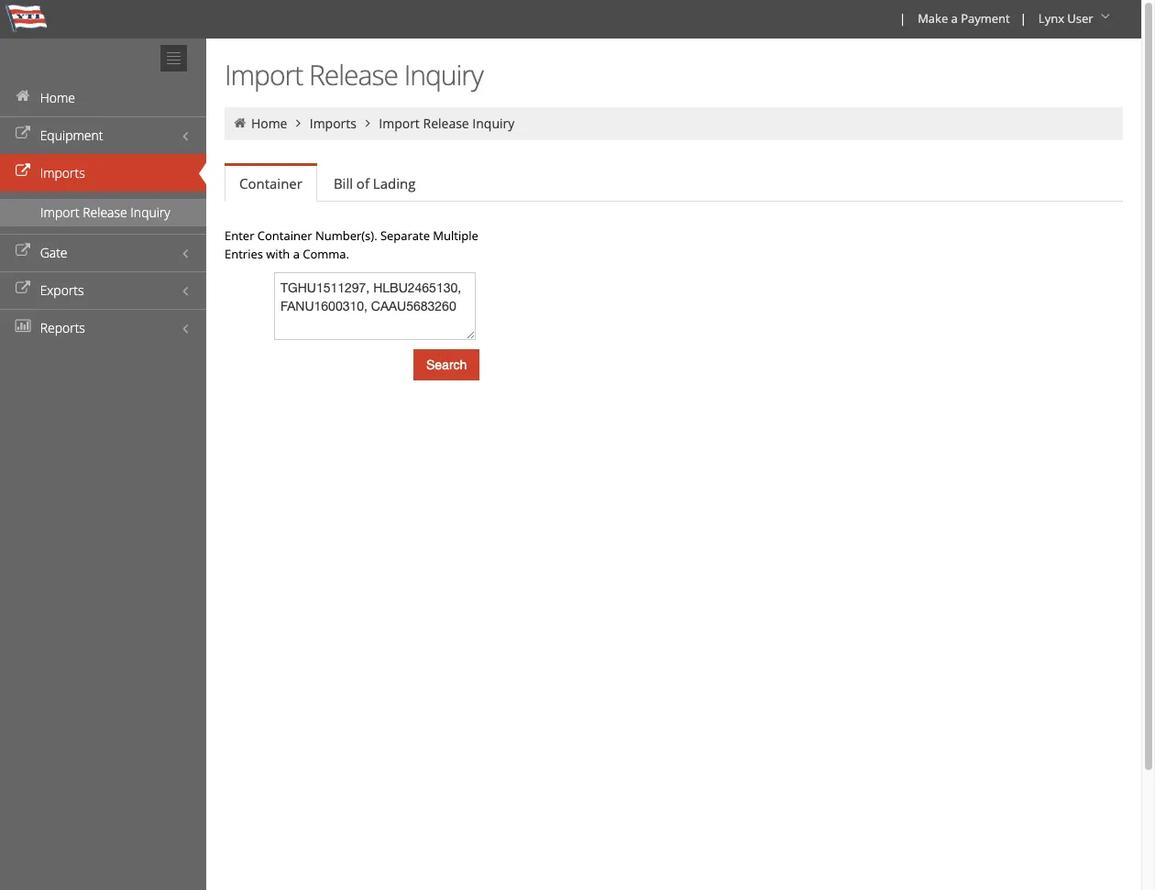 Task type: locate. For each thing, give the bounding box(es) containing it.
0 vertical spatial home image
[[14, 90, 32, 103]]

search button
[[414, 350, 480, 381]]

container inside the enter container number(s).  separate multiple entries with a comma.
[[258, 228, 312, 244]]

home image up container link
[[232, 117, 248, 129]]

external link image
[[14, 128, 32, 140], [14, 165, 32, 178], [14, 245, 32, 258]]

2 horizontal spatial release
[[423, 115, 469, 132]]

1 horizontal spatial |
[[1021, 10, 1027, 27]]

0 horizontal spatial import
[[40, 204, 79, 221]]

multiple
[[433, 228, 479, 244]]

1 horizontal spatial import
[[225, 56, 303, 94]]

|
[[900, 10, 907, 27], [1021, 10, 1027, 27]]

1 horizontal spatial release
[[309, 56, 398, 94]]

container up the with
[[258, 228, 312, 244]]

import release inquiry
[[225, 56, 483, 94], [379, 115, 515, 132], [40, 204, 170, 221]]

3 external link image from the top
[[14, 245, 32, 258]]

0 vertical spatial container
[[239, 174, 303, 193]]

0 vertical spatial a
[[952, 10, 958, 27]]

import release inquiry link
[[379, 115, 515, 132], [0, 199, 206, 227]]

imports down equipment
[[40, 164, 85, 182]]

imports
[[310, 115, 357, 132], [40, 164, 85, 182]]

import
[[225, 56, 303, 94], [379, 115, 420, 132], [40, 204, 79, 221]]

1 vertical spatial container
[[258, 228, 312, 244]]

inquiry
[[404, 56, 483, 94], [473, 115, 515, 132], [131, 204, 170, 221]]

| left the lynx
[[1021, 10, 1027, 27]]

make a payment link
[[910, 0, 1017, 39]]

| left make in the right of the page
[[900, 10, 907, 27]]

imports link
[[310, 115, 357, 132], [0, 154, 206, 192]]

external link image inside imports link
[[14, 165, 32, 178]]

container
[[239, 174, 303, 193], [258, 228, 312, 244]]

imports link down equipment
[[0, 154, 206, 192]]

1 vertical spatial home
[[251, 115, 288, 132]]

release
[[309, 56, 398, 94], [423, 115, 469, 132], [83, 204, 127, 221]]

1 vertical spatial import
[[379, 115, 420, 132]]

a inside the enter container number(s).  separate multiple entries with a comma.
[[293, 246, 300, 262]]

2 vertical spatial external link image
[[14, 245, 32, 258]]

import release inquiry link up gate 'link'
[[0, 199, 206, 227]]

1 angle right image from the left
[[291, 117, 307, 129]]

user
[[1068, 10, 1094, 27]]

1 vertical spatial home image
[[232, 117, 248, 129]]

external link image
[[14, 283, 32, 295]]

reports
[[40, 319, 85, 337]]

1 horizontal spatial home image
[[232, 117, 248, 129]]

0 horizontal spatial |
[[900, 10, 907, 27]]

0 vertical spatial external link image
[[14, 128, 32, 140]]

None text field
[[274, 272, 476, 340]]

1 external link image from the top
[[14, 128, 32, 140]]

1 horizontal spatial import release inquiry link
[[379, 115, 515, 132]]

2 vertical spatial release
[[83, 204, 127, 221]]

container link
[[225, 166, 317, 202]]

home link up container link
[[251, 115, 288, 132]]

external link image left equipment
[[14, 128, 32, 140]]

search
[[427, 358, 467, 372]]

1 horizontal spatial angle right image
[[360, 117, 376, 129]]

lynx user link
[[1031, 0, 1122, 39]]

container up enter
[[239, 174, 303, 193]]

2 vertical spatial import
[[40, 204, 79, 221]]

a
[[952, 10, 958, 27], [293, 246, 300, 262]]

bill of lading link
[[319, 165, 431, 202]]

home image
[[14, 90, 32, 103], [232, 117, 248, 129]]

0 vertical spatial imports link
[[310, 115, 357, 132]]

2 angle right image from the left
[[360, 117, 376, 129]]

home up container link
[[251, 115, 288, 132]]

external link image left gate
[[14, 245, 32, 258]]

entries
[[225, 246, 263, 262]]

2 horizontal spatial import
[[379, 115, 420, 132]]

1 horizontal spatial imports
[[310, 115, 357, 132]]

1 horizontal spatial imports link
[[310, 115, 357, 132]]

external link image for gate
[[14, 245, 32, 258]]

make
[[918, 10, 949, 27]]

home image up equipment "link"
[[14, 90, 32, 103]]

external link image inside equipment "link"
[[14, 128, 32, 140]]

1 vertical spatial import release inquiry link
[[0, 199, 206, 227]]

a right the with
[[293, 246, 300, 262]]

reports link
[[0, 309, 206, 347]]

1 vertical spatial external link image
[[14, 165, 32, 178]]

0 horizontal spatial release
[[83, 204, 127, 221]]

make a payment
[[918, 10, 1011, 27]]

0 horizontal spatial angle right image
[[291, 117, 307, 129]]

home link up equipment
[[0, 79, 206, 117]]

1 vertical spatial release
[[423, 115, 469, 132]]

1 horizontal spatial home
[[251, 115, 288, 132]]

gate link
[[0, 234, 206, 272]]

home
[[40, 89, 75, 106], [251, 115, 288, 132]]

angle right image
[[291, 117, 307, 129], [360, 117, 376, 129]]

bar chart image
[[14, 320, 32, 333]]

0 horizontal spatial a
[[293, 246, 300, 262]]

imports up bill
[[310, 115, 357, 132]]

0 vertical spatial release
[[309, 56, 398, 94]]

enter
[[225, 228, 255, 244]]

0 horizontal spatial imports link
[[0, 154, 206, 192]]

0 horizontal spatial import release inquiry link
[[0, 199, 206, 227]]

import release inquiry link up lading at top left
[[379, 115, 515, 132]]

1 vertical spatial imports
[[40, 164, 85, 182]]

number(s).
[[315, 228, 378, 244]]

angle right image up of
[[360, 117, 376, 129]]

0 horizontal spatial home image
[[14, 90, 32, 103]]

external link image inside gate 'link'
[[14, 245, 32, 258]]

1 vertical spatial a
[[293, 246, 300, 262]]

2 external link image from the top
[[14, 165, 32, 178]]

0 vertical spatial home
[[40, 89, 75, 106]]

2 vertical spatial inquiry
[[131, 204, 170, 221]]

0 horizontal spatial imports
[[40, 164, 85, 182]]

a right make in the right of the page
[[952, 10, 958, 27]]

angle right image up container link
[[291, 117, 307, 129]]

1 vertical spatial inquiry
[[473, 115, 515, 132]]

imports link up bill
[[310, 115, 357, 132]]

import for bottommost the import release inquiry link
[[40, 204, 79, 221]]

home link
[[0, 79, 206, 117], [251, 115, 288, 132]]

external link image down equipment "link"
[[14, 165, 32, 178]]

home up equipment
[[40, 89, 75, 106]]



Task type: describe. For each thing, give the bounding box(es) containing it.
with
[[266, 246, 290, 262]]

bill
[[334, 174, 353, 193]]

lynx
[[1039, 10, 1065, 27]]

2 | from the left
[[1021, 10, 1027, 27]]

0 horizontal spatial home link
[[0, 79, 206, 117]]

0 vertical spatial inquiry
[[404, 56, 483, 94]]

0 vertical spatial import release inquiry link
[[379, 115, 515, 132]]

external link image for equipment
[[14, 128, 32, 140]]

lading
[[373, 174, 416, 193]]

import for top the import release inquiry link
[[379, 115, 420, 132]]

1 vertical spatial import release inquiry
[[379, 115, 515, 132]]

1 vertical spatial imports link
[[0, 154, 206, 192]]

0 vertical spatial import
[[225, 56, 303, 94]]

1 | from the left
[[900, 10, 907, 27]]

enter container number(s).  separate multiple entries with a comma.
[[225, 228, 479, 262]]

2 vertical spatial import release inquiry
[[40, 204, 170, 221]]

lynx user
[[1039, 10, 1094, 27]]

0 horizontal spatial home
[[40, 89, 75, 106]]

exports link
[[0, 272, 206, 309]]

angle down image
[[1097, 10, 1116, 23]]

1 horizontal spatial home link
[[251, 115, 288, 132]]

of
[[357, 174, 370, 193]]

separate
[[381, 228, 430, 244]]

1 horizontal spatial a
[[952, 10, 958, 27]]

external link image for imports
[[14, 165, 32, 178]]

equipment
[[40, 127, 103, 144]]

payment
[[962, 10, 1011, 27]]

0 vertical spatial imports
[[310, 115, 357, 132]]

bill of lading
[[334, 174, 416, 193]]

0 vertical spatial import release inquiry
[[225, 56, 483, 94]]

comma.
[[303, 246, 349, 262]]

gate
[[40, 244, 67, 261]]

exports
[[40, 282, 84, 299]]

equipment link
[[0, 117, 206, 154]]



Task type: vqa. For each thing, say whether or not it's contained in the screenshot.
ytilainbound@yti.com link
no



